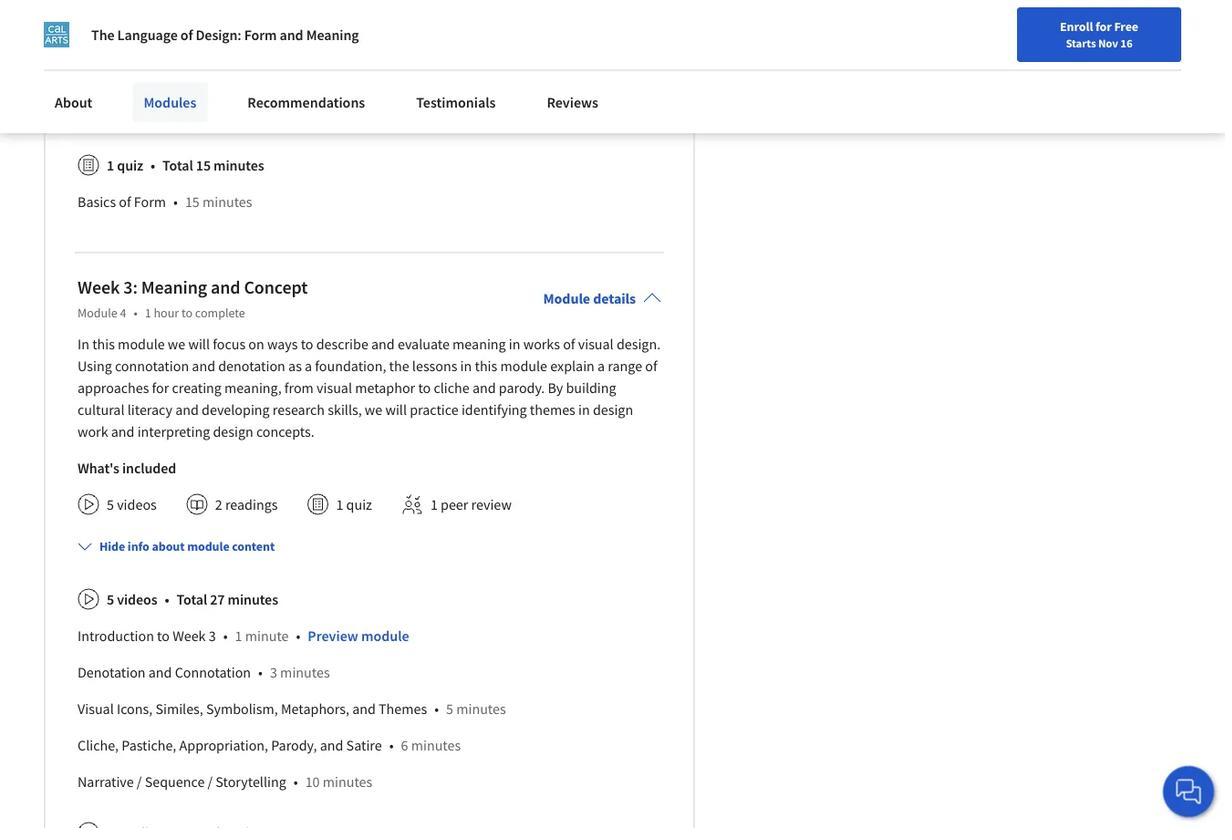 Task type: vqa. For each thing, say whether or not it's contained in the screenshot.
rightmost 1 quiz
yes



Task type: locate. For each thing, give the bounding box(es) containing it.
• right language
[[178, 32, 182, 50]]

quiz inside hide info about module content region
[[117, 156, 143, 174]]

/ right narrative
[[137, 773, 142, 791]]

week up denotation and connotation • 3 minutes
[[173, 627, 206, 645]]

total for total 27 minutes
[[177, 591, 207, 609]]

hide info about module content region inside info about module content element
[[78, 574, 662, 829]]

2 vertical spatial total
[[177, 591, 207, 609]]

0 vertical spatial 5
[[107, 496, 114, 514]]

3 down minute on the left
[[270, 664, 277, 682]]

0 vertical spatial in
[[509, 335, 521, 353]]

info about module content element
[[70, 523, 662, 829]]

meaning up hour on the left top
[[141, 276, 207, 299]]

0 vertical spatial total
[[190, 32, 220, 50]]

1 vertical spatial introduction
[[78, 627, 154, 645]]

1 horizontal spatial /
[[208, 773, 213, 791]]

2 vertical spatial form
[[134, 193, 166, 211]]

1 vertical spatial total
[[163, 156, 193, 174]]

design down developing
[[213, 423, 253, 441]]

None search field
[[260, 48, 479, 84]]

0 vertical spatial week
[[78, 276, 120, 299]]

• left 10
[[294, 773, 298, 791]]

0 vertical spatial form
[[244, 26, 277, 44]]

total up basics of form • 15 minutes
[[163, 156, 193, 174]]

and up lexicon and bibliography: basics of form • 2 minutes
[[280, 26, 303, 44]]

total up the bibliography: on the top of the page
[[190, 32, 220, 50]]

5 down hide
[[107, 591, 114, 609]]

0 vertical spatial 2 readings
[[107, 32, 170, 50]]

0 horizontal spatial this
[[92, 335, 115, 353]]

0 horizontal spatial module
[[78, 305, 117, 321]]

visual up skills,
[[317, 379, 352, 397]]

to right hour on the left top
[[182, 305, 193, 321]]

coursera image
[[22, 51, 138, 81]]

0 vertical spatial design
[[593, 401, 633, 419]]

readings right the
[[117, 32, 170, 50]]

week
[[78, 276, 120, 299], [173, 627, 206, 645]]

about
[[55, 93, 93, 111]]

design down building
[[593, 401, 633, 419]]

• up basics of form • 15 minutes
[[151, 156, 155, 174]]

we down metaphor
[[365, 401, 383, 419]]

2 horizontal spatial form
[[294, 69, 326, 87]]

complete
[[195, 305, 245, 321]]

and up the complete at the left top of page
[[211, 276, 241, 299]]

1 vertical spatial hide info about module content region
[[78, 574, 662, 829]]

1 5 videos from the top
[[107, 496, 157, 514]]

1 horizontal spatial 1 quiz
[[336, 496, 372, 514]]

of left the design:
[[180, 26, 193, 44]]

for
[[1096, 18, 1112, 35], [152, 379, 169, 397]]

1 vertical spatial meaning
[[141, 276, 207, 299]]

• up recommendations
[[333, 69, 338, 87]]

basics
[[238, 69, 276, 87], [78, 193, 116, 211]]

a left range
[[598, 357, 605, 375]]

1 vertical spatial 1 quiz
[[336, 496, 372, 514]]

0 vertical spatial 5 videos
[[107, 496, 157, 514]]

1 horizontal spatial 4
[[223, 32, 231, 50]]

0 vertical spatial 3
[[209, 627, 216, 645]]

hour
[[154, 305, 179, 321]]

16
[[1121, 36, 1133, 50]]

a
[[305, 357, 312, 375], [598, 357, 605, 375]]

1 vertical spatial videos
[[117, 591, 157, 609]]

2 minutes
[[401, 105, 461, 123]]

for down connotation
[[152, 379, 169, 397]]

total inside info about module content element
[[177, 591, 207, 609]]

1 horizontal spatial readings
[[225, 496, 278, 514]]

3:
[[123, 276, 138, 299]]

2 5 videos from the top
[[107, 591, 157, 609]]

visual
[[78, 700, 114, 718]]

design
[[593, 401, 633, 419], [213, 423, 253, 441]]

module right preview
[[361, 627, 409, 645]]

for
[[29, 9, 49, 27]]

0 vertical spatial quiz
[[117, 156, 143, 174]]

introduction right critiques:
[[305, 105, 382, 123]]

/ right sequence
[[208, 773, 213, 791]]

module details
[[543, 289, 636, 308]]

0 horizontal spatial a
[[305, 357, 312, 375]]

basics up critiques:
[[238, 69, 276, 87]]

identifying
[[462, 401, 527, 419]]

literacy
[[127, 401, 172, 419]]

0 horizontal spatial 4
[[120, 305, 126, 321]]

2 vertical spatial 5
[[446, 700, 454, 718]]

1 horizontal spatial basics
[[238, 69, 276, 87]]

readings
[[117, 32, 170, 50], [225, 496, 278, 514]]

metaphor
[[355, 379, 415, 397]]

videos inside info about module content element
[[117, 591, 157, 609]]

to right ways
[[301, 335, 313, 353]]

parody,
[[271, 737, 317, 755]]

0 horizontal spatial /
[[137, 773, 142, 791]]

1 vertical spatial 2 readings
[[215, 496, 278, 514]]

2 vertical spatial in
[[579, 401, 590, 419]]

this down meaning
[[475, 357, 498, 375]]

2 readings
[[107, 32, 170, 50], [215, 496, 278, 514]]

0 horizontal spatial will
[[188, 335, 210, 353]]

and up the
[[371, 335, 395, 353]]

0 vertical spatial basics
[[238, 69, 276, 87]]

module left details
[[543, 289, 590, 308]]

0 vertical spatial we
[[168, 335, 185, 353]]

preview
[[308, 627, 358, 645]]

form right the design:
[[244, 26, 277, 44]]

1 vertical spatial we
[[365, 401, 383, 419]]

0 horizontal spatial introduction
[[78, 627, 154, 645]]

0 horizontal spatial quiz
[[117, 156, 143, 174]]

2 up hide info about module content in the bottom left of the page
[[215, 496, 222, 514]]

5 right themes
[[446, 700, 454, 718]]

we down hour on the left top
[[168, 335, 185, 353]]

0 horizontal spatial in
[[460, 357, 472, 375]]

hide
[[99, 539, 125, 555]]

1 vertical spatial 4
[[120, 305, 126, 321]]

about link
[[44, 82, 103, 122]]

in
[[78, 335, 89, 353]]

in down building
[[579, 401, 590, 419]]

1 horizontal spatial week
[[173, 627, 206, 645]]

videos down what's included
[[117, 496, 157, 514]]

4 down the 3:
[[120, 305, 126, 321]]

preview module link
[[308, 627, 409, 645]]

week inside hide info about module content region
[[173, 627, 206, 645]]

themes
[[530, 401, 576, 419]]

your
[[744, 57, 769, 74]]

0 horizontal spatial basics
[[78, 193, 116, 211]]

visual icons, similes, symbolism, metaphors, and themes • 5 minutes
[[78, 700, 506, 718]]

connotation
[[175, 664, 251, 682]]

what's
[[78, 459, 119, 477]]

week inside week 3: meaning and concept module 4 • 1 hour to complete
[[78, 276, 120, 299]]

• right themes
[[435, 700, 439, 718]]

of up the 3:
[[119, 193, 131, 211]]

bibliography:
[[153, 69, 235, 87]]

0 vertical spatial for
[[1096, 18, 1112, 35]]

0 vertical spatial 15
[[196, 156, 211, 174]]

we
[[168, 335, 185, 353], [365, 401, 383, 419]]

info
[[128, 539, 149, 555]]

1 horizontal spatial design
[[593, 401, 633, 419]]

1 horizontal spatial a
[[598, 357, 605, 375]]

15 down • total 15 minutes
[[185, 193, 200, 211]]

in left works
[[509, 335, 521, 353]]

meaning
[[306, 26, 359, 44], [141, 276, 207, 299]]

1 a from the left
[[305, 357, 312, 375]]

0 horizontal spatial week
[[78, 276, 120, 299]]

0 vertical spatial 4
[[223, 32, 231, 50]]

15
[[196, 156, 211, 174], [185, 193, 200, 211]]

total left 27
[[177, 591, 207, 609]]

visual
[[578, 335, 614, 353], [317, 379, 352, 397]]

form down • total 15 minutes
[[134, 193, 166, 211]]

themes
[[379, 700, 427, 718]]

chat with us image
[[1174, 777, 1204, 807]]

0 vertical spatial hide info about module content region
[[78, 0, 662, 227]]

2 / from the left
[[208, 773, 213, 791]]

minutes
[[233, 32, 284, 50], [355, 69, 405, 87], [411, 105, 461, 123], [214, 156, 264, 174], [203, 193, 252, 211], [228, 591, 278, 609], [280, 664, 330, 682], [456, 700, 506, 718], [411, 737, 461, 755], [323, 773, 373, 791]]

0 vertical spatial 1 quiz
[[107, 156, 143, 174]]

2 up recommendations
[[345, 69, 352, 87]]

1 horizontal spatial for
[[1096, 18, 1112, 35]]

for up nov
[[1096, 18, 1112, 35]]

language
[[117, 26, 178, 44]]

form up recommendations
[[294, 69, 326, 87]]

4
[[223, 32, 231, 50], [120, 305, 126, 321]]

hide info about module content region containing 5 videos
[[78, 574, 662, 829]]

will
[[188, 335, 210, 353], [385, 401, 407, 419]]

find
[[718, 57, 742, 74]]

5 videos
[[107, 496, 157, 514], [107, 591, 157, 609]]

module
[[118, 335, 165, 353], [500, 357, 548, 375], [187, 539, 230, 555], [361, 627, 409, 645]]

1 vertical spatial quiz
[[346, 496, 372, 514]]

1 horizontal spatial we
[[365, 401, 383, 419]]

5 down what's
[[107, 496, 114, 514]]

this right in
[[92, 335, 115, 353]]

1 vertical spatial week
[[173, 627, 206, 645]]

0 vertical spatial readings
[[117, 32, 170, 50]]

total
[[190, 32, 220, 50], [163, 156, 193, 174], [177, 591, 207, 609]]

free
[[1115, 18, 1139, 35]]

study/demonstration
[[110, 105, 241, 123]]

5
[[107, 496, 114, 514], [107, 591, 114, 609], [446, 700, 454, 718]]

2 readings up "lexicon"
[[107, 32, 170, 50]]

concept
[[244, 276, 308, 299]]

3 up the connotation
[[209, 627, 216, 645]]

5 videos down what's included
[[107, 496, 157, 514]]

15 up basics of form • 15 minutes
[[196, 156, 211, 174]]

minute
[[245, 627, 289, 645]]

by
[[548, 379, 563, 397]]

from
[[285, 379, 314, 397]]

1 vertical spatial visual
[[317, 379, 352, 397]]

• down the 3:
[[134, 305, 138, 321]]

introduction up denotation
[[78, 627, 154, 645]]

1 vertical spatial for
[[152, 379, 169, 397]]

introduction inside info about module content element
[[78, 627, 154, 645]]

quiz
[[117, 156, 143, 174], [346, 496, 372, 514]]

will left the focus
[[188, 335, 210, 353]]

readings up "content"
[[225, 496, 278, 514]]

1 vertical spatial readings
[[225, 496, 278, 514]]

recommendations link
[[237, 82, 376, 122]]

lessons
[[412, 357, 458, 375]]

1 vertical spatial will
[[385, 401, 407, 419]]

this
[[92, 335, 115, 353], [475, 357, 498, 375]]

2 hide info about module content region from the top
[[78, 574, 662, 829]]

• right minute on the left
[[296, 627, 301, 645]]

•
[[178, 32, 182, 50], [333, 69, 338, 87], [151, 156, 155, 174], [173, 193, 178, 211], [134, 305, 138, 321], [165, 591, 169, 609], [223, 627, 228, 645], [296, 627, 301, 645], [258, 664, 263, 682], [435, 700, 439, 718], [389, 737, 394, 755], [294, 773, 298, 791]]

1 horizontal spatial this
[[475, 357, 498, 375]]

1 inside info about module content element
[[235, 627, 242, 645]]

total for total 15 minutes
[[163, 156, 193, 174]]

critiques:
[[244, 105, 302, 123]]

modules
[[144, 93, 197, 111]]

1 vertical spatial design
[[213, 423, 253, 441]]

1 vertical spatial 5 videos
[[107, 591, 157, 609]]

creating
[[172, 379, 222, 397]]

pastiche,
[[122, 737, 176, 755]]

week left the 3:
[[78, 276, 120, 299]]

videos down info
[[117, 591, 157, 609]]

module up parody.
[[500, 357, 548, 375]]

meaning inside week 3: meaning and concept module 4 • 1 hour to complete
[[141, 276, 207, 299]]

to up denotation and connotation • 3 minutes
[[157, 627, 170, 645]]

0 vertical spatial will
[[188, 335, 210, 353]]

details
[[593, 289, 636, 308]]

of
[[180, 26, 193, 44], [279, 69, 291, 87], [119, 193, 131, 211], [563, 335, 575, 353], [645, 357, 658, 375]]

module up in
[[78, 305, 117, 321]]

/
[[137, 773, 142, 791], [208, 773, 213, 791]]

2 down individuals
[[107, 32, 114, 50]]

1 hide info about module content region from the top
[[78, 0, 662, 227]]

to up practice
[[418, 379, 431, 397]]

meaning up recommendations link
[[306, 26, 359, 44]]

of up explain
[[563, 335, 575, 353]]

0 horizontal spatial 2 readings
[[107, 32, 170, 50]]

1 horizontal spatial 2 readings
[[215, 496, 278, 514]]

2 videos from the top
[[117, 591, 157, 609]]

will down metaphor
[[385, 401, 407, 419]]

visual up explain
[[578, 335, 614, 353]]

introduction to week 3 • 1 minute • preview module
[[78, 627, 409, 645]]

0 horizontal spatial meaning
[[141, 276, 207, 299]]

case
[[78, 105, 107, 123]]

module right about
[[187, 539, 230, 555]]

1 vertical spatial form
[[294, 69, 326, 87]]

0 vertical spatial visual
[[578, 335, 614, 353]]

about
[[152, 539, 185, 555]]

0 vertical spatial introduction
[[305, 105, 382, 123]]

0 horizontal spatial design
[[213, 423, 253, 441]]

basics down "case"
[[78, 193, 116, 211]]

hide info about module content region containing 2 readings
[[78, 0, 662, 227]]

0 horizontal spatial for
[[152, 379, 169, 397]]

find your new career
[[718, 57, 833, 74]]

module
[[543, 289, 590, 308], [78, 305, 117, 321]]

2 readings up "content"
[[215, 496, 278, 514]]

4 up lexicon and bibliography: basics of form • 2 minutes
[[223, 32, 231, 50]]

connotation
[[115, 357, 189, 375]]

a right as
[[305, 357, 312, 375]]

satire
[[346, 737, 382, 755]]

0 vertical spatial videos
[[117, 496, 157, 514]]

find your new career link
[[709, 55, 842, 78]]

in down meaning
[[460, 357, 472, 375]]

hide info about module content region
[[78, 0, 662, 227], [78, 574, 662, 829]]

1 vertical spatial 3
[[270, 664, 277, 682]]

0 vertical spatial meaning
[[306, 26, 359, 44]]

5 videos down info
[[107, 591, 157, 609]]



Task type: describe. For each thing, give the bounding box(es) containing it.
testimonials
[[416, 93, 496, 111]]

lexicon
[[78, 69, 124, 87]]

cliche, pastiche, appropriation, parody, and satire • 6 minutes
[[78, 737, 461, 755]]

basics of form • 15 minutes
[[78, 193, 252, 211]]

cultural
[[78, 401, 125, 419]]

and inside week 3: meaning and concept module 4 • 1 hour to complete
[[211, 276, 241, 299]]

approaches
[[78, 379, 149, 397]]

developing
[[202, 401, 270, 419]]

0 horizontal spatial 1 quiz
[[107, 156, 143, 174]]

as
[[288, 357, 302, 375]]

and left the satire
[[320, 737, 343, 755]]

for inside in this module we will focus on ways to describe and evaluate meaning in works of visual design. using connotation and denotation as a foundation, the lessons in this module explain a range of approaches for creating meaning, from visual metaphor to cliche and parody. by building cultural literacy and developing research skills, we will practice identifying themes in design work and interpreting design concepts.
[[152, 379, 169, 397]]

interpreting
[[137, 423, 210, 441]]

module inside hide info about module content dropdown button
[[187, 539, 230, 555]]

shopping cart: 1 item image
[[851, 50, 886, 79]]

1 vertical spatial basics
[[78, 193, 116, 211]]

of up recommendations
[[279, 69, 291, 87]]

show notifications image
[[1031, 59, 1053, 81]]

and right "lexicon"
[[127, 69, 150, 87]]

6
[[401, 737, 408, 755]]

parody.
[[499, 379, 545, 397]]

california institute of the arts image
[[44, 22, 69, 47]]

10
[[305, 773, 320, 791]]

skills,
[[328, 401, 362, 419]]

starts
[[1066, 36, 1096, 50]]

narrative / sequence / storytelling • 10 minutes
[[78, 773, 373, 791]]

what's included
[[78, 459, 176, 477]]

• down minute on the left
[[258, 664, 263, 682]]

sequence
[[145, 773, 205, 791]]

1 / from the left
[[137, 773, 142, 791]]

• down • total 27 minutes
[[223, 627, 228, 645]]

peer
[[441, 496, 468, 514]]

content
[[232, 539, 275, 555]]

and down creating
[[175, 401, 199, 419]]

new
[[771, 57, 795, 74]]

2 readings inside hide info about module content region
[[107, 32, 170, 50]]

for individuals
[[29, 9, 122, 27]]

1 vertical spatial in
[[460, 357, 472, 375]]

1 vertical spatial 15
[[185, 193, 200, 211]]

1 horizontal spatial form
[[244, 26, 277, 44]]

icons,
[[117, 700, 153, 718]]

0 horizontal spatial 3
[[209, 627, 216, 645]]

works
[[524, 335, 560, 353]]

work
[[78, 423, 108, 441]]

meaning
[[453, 335, 506, 353]]

concepts.
[[256, 423, 315, 441]]

• left 6
[[389, 737, 394, 755]]

to inside info about module content element
[[157, 627, 170, 645]]

2 a from the left
[[598, 357, 605, 375]]

0 horizontal spatial form
[[134, 193, 166, 211]]

cliche
[[434, 379, 470, 397]]

1 horizontal spatial 3
[[270, 664, 277, 682]]

in this module we will focus on ways to describe and evaluate meaning in works of visual design. using connotation and denotation as a foundation, the lessons in this module explain a range of approaches for creating meaning, from visual metaphor to cliche and parody. by building cultural literacy and developing research skills, we will practice identifying themes in design work and interpreting design concepts.
[[78, 335, 661, 441]]

on
[[248, 335, 264, 353]]

1 horizontal spatial module
[[543, 289, 590, 308]]

1 inside week 3: meaning and concept module 4 • 1 hour to complete
[[145, 305, 151, 321]]

1 vertical spatial this
[[475, 357, 498, 375]]

and up the satire
[[352, 700, 376, 718]]

using
[[78, 357, 112, 375]]

1 horizontal spatial visual
[[578, 335, 614, 353]]

range
[[608, 357, 643, 375]]

career
[[798, 57, 833, 74]]

5 videos inside info about module content element
[[107, 591, 157, 609]]

• left 27
[[165, 591, 169, 609]]

1 videos from the top
[[117, 496, 157, 514]]

recommendations
[[248, 93, 365, 111]]

1 peer review
[[431, 496, 512, 514]]

narrative
[[78, 773, 134, 791]]

and up similes,
[[149, 664, 172, 682]]

case study/demonstration critiques: introduction
[[78, 105, 382, 123]]

foundation,
[[315, 357, 386, 375]]

0 horizontal spatial readings
[[117, 32, 170, 50]]

0 vertical spatial this
[[92, 335, 115, 353]]

module inside week 3: meaning and concept module 4 • 1 hour to complete
[[78, 305, 117, 321]]

modules link
[[133, 82, 207, 122]]

meaning,
[[225, 379, 282, 397]]

appropriation,
[[179, 737, 268, 755]]

0 horizontal spatial we
[[168, 335, 185, 353]]

1 horizontal spatial introduction
[[305, 105, 382, 123]]

for inside enroll for free starts nov 16
[[1096, 18, 1112, 35]]

individuals
[[52, 9, 122, 27]]

focus
[[213, 335, 246, 353]]

1 horizontal spatial meaning
[[306, 26, 359, 44]]

denotation
[[78, 664, 146, 682]]

to inside week 3: meaning and concept module 4 • 1 hour to complete
[[182, 305, 193, 321]]

design.
[[617, 335, 661, 353]]

review
[[471, 496, 512, 514]]

of down design.
[[645, 357, 658, 375]]

ways
[[267, 335, 298, 353]]

and up creating
[[192, 357, 215, 375]]

2 horizontal spatial in
[[579, 401, 590, 419]]

similes,
[[156, 700, 203, 718]]

describe
[[316, 335, 369, 353]]

storytelling
[[216, 773, 286, 791]]

• total 4 minutes
[[178, 32, 284, 50]]

module up connotation
[[118, 335, 165, 353]]

the
[[91, 26, 115, 44]]

design:
[[196, 26, 242, 44]]

denotation
[[218, 357, 286, 375]]

enroll
[[1060, 18, 1094, 35]]

symbolism,
[[206, 700, 278, 718]]

denotation and connotation • 3 minutes
[[78, 664, 330, 682]]

evaluate
[[398, 335, 450, 353]]

0 horizontal spatial visual
[[317, 379, 352, 397]]

1 vertical spatial 5
[[107, 591, 114, 609]]

1 horizontal spatial will
[[385, 401, 407, 419]]

and right the work
[[111, 423, 135, 441]]

english button
[[895, 37, 1005, 96]]

hide info about module content
[[99, 539, 275, 555]]

enroll for free starts nov 16
[[1060, 18, 1139, 50]]

4 inside week 3: meaning and concept module 4 • 1 hour to complete
[[120, 305, 126, 321]]

explain
[[550, 357, 595, 375]]

2 left testimonials
[[401, 105, 408, 123]]

research
[[273, 401, 325, 419]]

• inside week 3: meaning and concept module 4 • 1 hour to complete
[[134, 305, 138, 321]]

practice
[[410, 401, 459, 419]]

building
[[566, 379, 617, 397]]

and up the 'identifying'
[[473, 379, 496, 397]]

reviews
[[547, 93, 599, 111]]

total for total 4 minutes
[[190, 32, 220, 50]]

week 3: meaning and concept module 4 • 1 hour to complete
[[78, 276, 308, 321]]

the
[[389, 357, 409, 375]]

nov
[[1099, 36, 1119, 50]]

• down • total 15 minutes
[[173, 193, 178, 211]]

1 horizontal spatial in
[[509, 335, 521, 353]]

• total 15 minutes
[[151, 156, 264, 174]]

1 horizontal spatial quiz
[[346, 496, 372, 514]]

27
[[210, 591, 225, 609]]

hide info about module content button
[[70, 530, 282, 563]]



